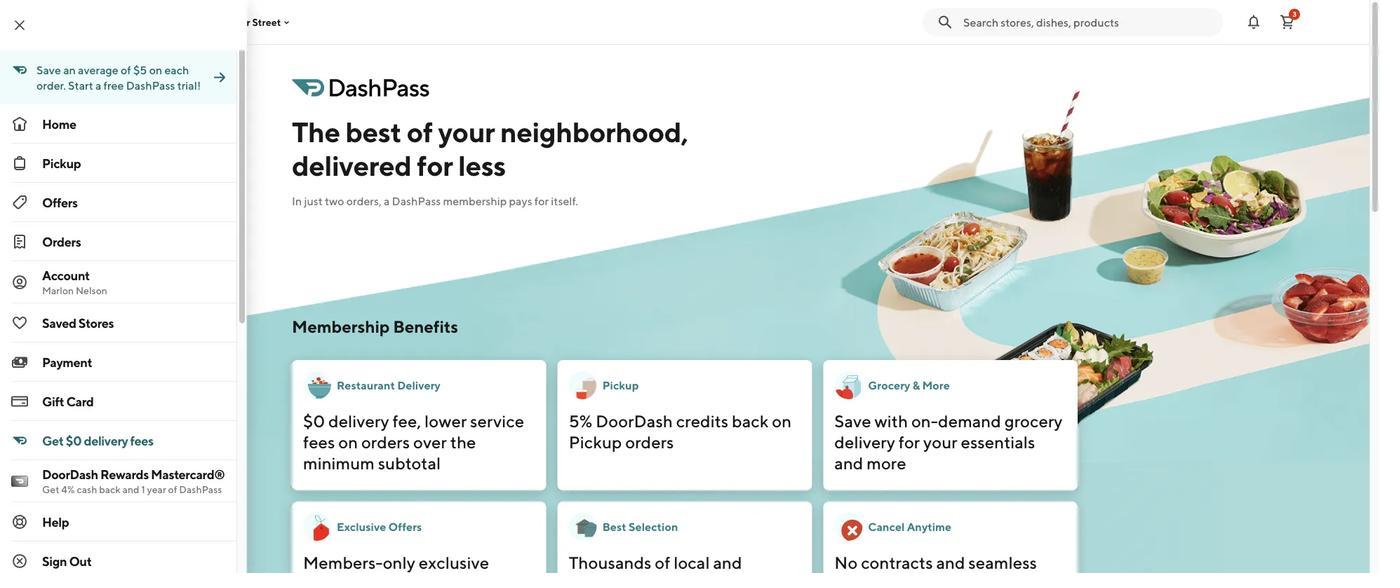 Task type: describe. For each thing, give the bounding box(es) containing it.
mastercard®
[[151, 467, 225, 482]]

an
[[63, 63, 76, 77]]

back inside doordash rewards mastercard® get 4% cash back and 1 year of dashpass
[[99, 484, 121, 496]]

doordash inside 5% doordash credits back on pickup orders
[[596, 411, 673, 431]]

free
[[103, 79, 124, 92]]

offers link
[[0, 183, 236, 222]]

on inside "save an average of $5 on each order. start a free dashpass trial!"
[[149, 63, 162, 77]]

the best of your neighborhood, delivered for less
[[292, 115, 688, 182]]

two
[[325, 195, 344, 208]]

get inside get $0 delivery fees link
[[42, 434, 64, 449]]

3 button
[[1273, 8, 1301, 36]]

more
[[867, 454, 906, 474]]

out
[[69, 554, 92, 569]]

get $0 delivery fees
[[42, 434, 154, 449]]

fee,
[[392, 411, 421, 431]]

save an average of $5 on each order. start a free dashpass trial!
[[36, 63, 201, 92]]

cancel anytime
[[868, 521, 952, 534]]

restaurant
[[337, 379, 395, 393]]

sign out link
[[0, 542, 236, 574]]

sign
[[42, 554, 67, 569]]

get inside doordash rewards mastercard® get 4% cash back and 1 year of dashpass
[[42, 484, 59, 496]]

local
[[674, 553, 710, 573]]

saved stores link
[[0, 304, 236, 343]]

the
[[292, 115, 340, 148]]

sign out
[[42, 554, 92, 569]]

over
[[413, 433, 447, 453]]

grocery & more
[[868, 379, 950, 393]]

back inside 5% doordash credits back on pickup orders
[[732, 411, 769, 431]]

and inside the no contracts and seamless
[[936, 553, 965, 573]]

&
[[913, 379, 920, 393]]

for for the
[[417, 149, 453, 182]]

4%
[[61, 484, 75, 496]]

home
[[42, 116, 76, 132]]

delivery inside "save with on-demand grocery delivery for your essentials and more"
[[834, 433, 895, 453]]

orders inside 5% doordash credits back on pickup orders
[[625, 433, 674, 453]]

$5
[[133, 63, 147, 77]]

rewards
[[100, 467, 149, 482]]

account
[[42, 268, 90, 283]]

$0 inside get $0 delivery fees link
[[66, 434, 82, 449]]

5%
[[569, 411, 592, 431]]

delivered
[[292, 149, 411, 182]]

water street
[[222, 16, 281, 28]]

in just two orders, a dashpass membership pays for itself.
[[292, 195, 578, 208]]

seamless
[[968, 553, 1037, 573]]

grocery
[[1004, 411, 1063, 431]]

each
[[164, 63, 189, 77]]

street
[[252, 16, 281, 28]]

year
[[147, 484, 166, 496]]

5 items, open order cart image
[[1279, 14, 1296, 31]]

gift card link
[[0, 382, 236, 422]]

cancel
[[868, 521, 905, 534]]

delivery inside $0 delivery fee, lower service fees on orders over the minimum subtotal
[[328, 411, 389, 431]]

your inside "save with on-demand grocery delivery for your essentials and more"
[[923, 433, 957, 453]]

cash
[[77, 484, 97, 496]]

of inside "save an average of $5 on each order. start a free dashpass trial!"
[[121, 63, 131, 77]]

your inside the best of your neighborhood, delivered for less
[[438, 115, 495, 148]]

exclusive offers
[[337, 521, 422, 534]]

gift
[[42, 394, 64, 409]]

save an average of $5 on each order. start a free dashpass trial! link
[[0, 51, 236, 105]]

best
[[345, 115, 401, 148]]

save for save with on-demand grocery delivery for your essentials and more
[[834, 411, 871, 431]]

no
[[834, 553, 858, 573]]

doordash rewards mastercard® get 4% cash back and 1 year of dashpass
[[42, 467, 225, 496]]

save for save an average of $5 on each order. start a free dashpass trial!
[[36, 63, 61, 77]]

orders inside $0 delivery fee, lower service fees on orders over the minimum subtotal
[[361, 433, 410, 453]]

home link
[[0, 105, 236, 144]]

no contracts and seamless
[[834, 553, 1037, 574]]

less
[[458, 149, 506, 182]]

start
[[68, 79, 93, 92]]

1
[[141, 484, 145, 496]]

best selection
[[602, 521, 678, 534]]

itself.
[[551, 195, 578, 208]]

service
[[470, 411, 524, 431]]

payment link
[[0, 343, 236, 382]]

fees inside $0 delivery fee, lower service fees on orders over the minimum subtotal
[[303, 433, 335, 453]]

account marlon nelson
[[42, 268, 107, 297]]

lower
[[424, 411, 467, 431]]

0 vertical spatial offers
[[42, 195, 78, 210]]

more
[[922, 379, 950, 393]]

saved stores
[[42, 316, 114, 331]]

pickup link
[[0, 144, 236, 183]]

a inside "save an average of $5 on each order. start a free dashpass trial!"
[[95, 79, 101, 92]]

3
[[1292, 10, 1296, 18]]

just
[[304, 195, 323, 208]]

on inside 5% doordash credits back on pickup orders
[[772, 411, 792, 431]]

pays
[[509, 195, 532, 208]]

members-
[[303, 553, 383, 573]]



Task type: vqa. For each thing, say whether or not it's contained in the screenshot.
sign out link
yes



Task type: locate. For each thing, give the bounding box(es) containing it.
1 horizontal spatial fees
[[303, 433, 335, 453]]

5% doordash credits back on pickup orders
[[569, 411, 792, 453]]

thousands of local and
[[569, 553, 755, 574]]

your up less
[[438, 115, 495, 148]]

0 horizontal spatial delivery
[[84, 434, 128, 449]]

orders
[[42, 234, 81, 249]]

dashpass inside doordash rewards mastercard® get 4% cash back and 1 year of dashpass
[[179, 484, 222, 496]]

in
[[292, 195, 302, 208]]

exclusive
[[419, 553, 489, 573]]

1 vertical spatial a
[[384, 195, 390, 208]]

dashpass
[[126, 79, 175, 92], [392, 195, 441, 208], [179, 484, 222, 496]]

2 horizontal spatial on
[[772, 411, 792, 431]]

for for save
[[899, 433, 920, 453]]

2 orders from the left
[[625, 433, 674, 453]]

dashpass for mastercard®
[[179, 484, 222, 496]]

fees up minimum
[[303, 433, 335, 453]]

gift card
[[42, 394, 94, 409]]

membership
[[443, 195, 507, 208]]

1 get from the top
[[42, 434, 64, 449]]

on inside $0 delivery fee, lower service fees on orders over the minimum subtotal
[[338, 433, 358, 453]]

0 horizontal spatial orders
[[361, 433, 410, 453]]

demand
[[938, 411, 1001, 431]]

offers
[[42, 195, 78, 210], [388, 521, 422, 534]]

1 horizontal spatial your
[[923, 433, 957, 453]]

dashpass for average
[[126, 79, 175, 92]]

2 vertical spatial for
[[899, 433, 920, 453]]

2 horizontal spatial delivery
[[834, 433, 895, 453]]

2 vertical spatial pickup
[[569, 433, 622, 453]]

selection
[[629, 521, 678, 534]]

subtotal
[[378, 454, 441, 474]]

save with on-demand grocery delivery for your essentials and more
[[834, 411, 1063, 474]]

for up in just two orders, a dashpass membership pays for itself.
[[417, 149, 453, 182]]

1 horizontal spatial $0
[[303, 411, 325, 431]]

2 get from the top
[[42, 484, 59, 496]]

get left 4%
[[42, 484, 59, 496]]

0 vertical spatial pickup
[[42, 156, 81, 171]]

back
[[732, 411, 769, 431], [99, 484, 121, 496]]

1 vertical spatial offers
[[388, 521, 422, 534]]

2 horizontal spatial dashpass
[[392, 195, 441, 208]]

2 vertical spatial dashpass
[[179, 484, 222, 496]]

nelson
[[76, 285, 107, 297]]

water
[[222, 16, 250, 28]]

best
[[602, 521, 626, 534]]

trial!
[[177, 79, 201, 92]]

orders
[[361, 433, 410, 453], [625, 433, 674, 453]]

delivery down restaurant
[[328, 411, 389, 431]]

1 vertical spatial dashpass
[[392, 195, 441, 208]]

with
[[875, 411, 908, 431]]

get $0 delivery fees link
[[0, 422, 236, 461]]

a left free
[[95, 79, 101, 92]]

delivery up the rewards
[[84, 434, 128, 449]]

close image
[[11, 17, 28, 34]]

0 vertical spatial on
[[149, 63, 162, 77]]

for inside "save with on-demand grocery delivery for your essentials and more"
[[899, 433, 920, 453]]

$0 up minimum
[[303, 411, 325, 431]]

help link
[[0, 503, 236, 542]]

of right year
[[168, 484, 177, 496]]

and
[[834, 454, 863, 474], [122, 484, 139, 496], [713, 553, 742, 573], [936, 553, 965, 573]]

of left local
[[655, 553, 670, 573]]

1 horizontal spatial offers
[[388, 521, 422, 534]]

0 horizontal spatial offers
[[42, 195, 78, 210]]

pickup
[[42, 156, 81, 171], [602, 379, 639, 393], [569, 433, 622, 453]]

for right pays
[[534, 195, 549, 208]]

0 horizontal spatial save
[[36, 63, 61, 77]]

your down on-
[[923, 433, 957, 453]]

2 vertical spatial on
[[338, 433, 358, 453]]

0 horizontal spatial your
[[438, 115, 495, 148]]

0 horizontal spatial fees
[[130, 434, 154, 449]]

1 horizontal spatial delivery
[[328, 411, 389, 431]]

doordash right 5%
[[596, 411, 673, 431]]

0 vertical spatial $0
[[303, 411, 325, 431]]

for down on-
[[899, 433, 920, 453]]

and inside "save with on-demand grocery delivery for your essentials and more"
[[834, 454, 863, 474]]

for
[[417, 149, 453, 182], [534, 195, 549, 208], [899, 433, 920, 453]]

save
[[36, 63, 61, 77], [834, 411, 871, 431]]

on-
[[911, 411, 938, 431]]

0 vertical spatial a
[[95, 79, 101, 92]]

orders,
[[346, 195, 382, 208]]

dashpass down mastercard®
[[179, 484, 222, 496]]

save left with
[[834, 411, 871, 431]]

2 horizontal spatial for
[[899, 433, 920, 453]]

for inside the best of your neighborhood, delivered for less
[[417, 149, 453, 182]]

0 horizontal spatial a
[[95, 79, 101, 92]]

neighborhood,
[[500, 115, 688, 148]]

1 vertical spatial pickup
[[602, 379, 639, 393]]

1 horizontal spatial back
[[732, 411, 769, 431]]

doordash up 4%
[[42, 467, 98, 482]]

essentials
[[961, 433, 1035, 453]]

and inside the thousands of local and
[[713, 553, 742, 573]]

1 horizontal spatial dashpass
[[179, 484, 222, 496]]

1 horizontal spatial save
[[834, 411, 871, 431]]

and left 1
[[122, 484, 139, 496]]

offers up 'orders'
[[42, 195, 78, 210]]

back right credits
[[732, 411, 769, 431]]

0 horizontal spatial on
[[149, 63, 162, 77]]

and left more
[[834, 454, 863, 474]]

1 horizontal spatial on
[[338, 433, 358, 453]]

fees
[[303, 433, 335, 453], [130, 434, 154, 449]]

and right local
[[713, 553, 742, 573]]

marlon
[[42, 285, 74, 297]]

dashpass inside "save an average of $5 on each order. start a free dashpass trial!"
[[126, 79, 175, 92]]

saved
[[42, 316, 76, 331]]

0 vertical spatial for
[[417, 149, 453, 182]]

of inside the best of your neighborhood, delivered for less
[[407, 115, 433, 148]]

1 horizontal spatial doordash
[[596, 411, 673, 431]]

1 vertical spatial on
[[772, 411, 792, 431]]

0 vertical spatial back
[[732, 411, 769, 431]]

and inside doordash rewards mastercard® get 4% cash back and 1 year of dashpass
[[122, 484, 139, 496]]

0 horizontal spatial back
[[99, 484, 121, 496]]

your
[[438, 115, 495, 148], [923, 433, 957, 453]]

save up order. at top
[[36, 63, 61, 77]]

grocery
[[868, 379, 910, 393]]

membership
[[292, 317, 390, 337]]

doordash inside doordash rewards mastercard® get 4% cash back and 1 year of dashpass
[[42, 467, 98, 482]]

1 horizontal spatial for
[[534, 195, 549, 208]]

payment
[[42, 355, 92, 370]]

0 horizontal spatial doordash
[[42, 467, 98, 482]]

of inside the thousands of local and
[[655, 553, 670, 573]]

1 vertical spatial your
[[923, 433, 957, 453]]

0 horizontal spatial dashpass
[[126, 79, 175, 92]]

dashpass down $5
[[126, 79, 175, 92]]

1 vertical spatial $0
[[66, 434, 82, 449]]

the
[[450, 433, 476, 453]]

1 horizontal spatial a
[[384, 195, 390, 208]]

fees up the rewards
[[130, 434, 154, 449]]

notification bell image
[[1245, 14, 1262, 31]]

1 vertical spatial get
[[42, 484, 59, 496]]

of inside doordash rewards mastercard® get 4% cash back and 1 year of dashpass
[[168, 484, 177, 496]]

save an average of $5 on each order. start a free dashpass trial! status
[[0, 51, 211, 105]]

average
[[78, 63, 118, 77]]

1 vertical spatial for
[[534, 195, 549, 208]]

save inside "save an average of $5 on each order. start a free dashpass trial!"
[[36, 63, 61, 77]]

only
[[383, 553, 415, 573]]

$0 down gift card
[[66, 434, 82, 449]]

dashpass right orders,
[[392, 195, 441, 208]]

delivery
[[328, 411, 389, 431], [834, 433, 895, 453], [84, 434, 128, 449]]

delivery up more
[[834, 433, 895, 453]]

$0 delivery fee, lower service fees on orders over the minimum subtotal
[[303, 411, 524, 474]]

orders link
[[0, 222, 236, 262]]

$0 inside $0 delivery fee, lower service fees on orders over the minimum subtotal
[[303, 411, 325, 431]]

exclusive
[[337, 521, 386, 534]]

thousands
[[569, 553, 651, 573]]

1 horizontal spatial orders
[[625, 433, 674, 453]]

benefits
[[393, 317, 458, 337]]

get down gift
[[42, 434, 64, 449]]

pickup inside 5% doordash credits back on pickup orders
[[569, 433, 622, 453]]

save inside "save with on-demand grocery delivery for your essentials and more"
[[834, 411, 871, 431]]

water street button
[[222, 16, 292, 28]]

of right best
[[407, 115, 433, 148]]

credits
[[676, 411, 728, 431]]

delivery
[[397, 379, 441, 393]]

restaurant delivery
[[337, 379, 441, 393]]

membership benefits
[[292, 317, 458, 337]]

of left $5
[[121, 63, 131, 77]]

and down anytime
[[936, 553, 965, 573]]

0 horizontal spatial $0
[[66, 434, 82, 449]]

0 vertical spatial get
[[42, 434, 64, 449]]

delivery inside get $0 delivery fees link
[[84, 434, 128, 449]]

card
[[66, 394, 94, 409]]

0 vertical spatial doordash
[[596, 411, 673, 431]]

back down the rewards
[[99, 484, 121, 496]]

1 vertical spatial save
[[834, 411, 871, 431]]

of
[[121, 63, 131, 77], [407, 115, 433, 148], [168, 484, 177, 496], [655, 553, 670, 573]]

0 vertical spatial your
[[438, 115, 495, 148]]

0 vertical spatial dashpass
[[126, 79, 175, 92]]

1 orders from the left
[[361, 433, 410, 453]]

1 vertical spatial back
[[99, 484, 121, 496]]

members-only exclusive
[[303, 553, 489, 574]]

1 vertical spatial doordash
[[42, 467, 98, 482]]

a right orders,
[[384, 195, 390, 208]]

0 vertical spatial save
[[36, 63, 61, 77]]

minimum
[[303, 454, 375, 474]]

0 horizontal spatial for
[[417, 149, 453, 182]]

offers up only
[[388, 521, 422, 534]]

contracts
[[861, 553, 933, 573]]



